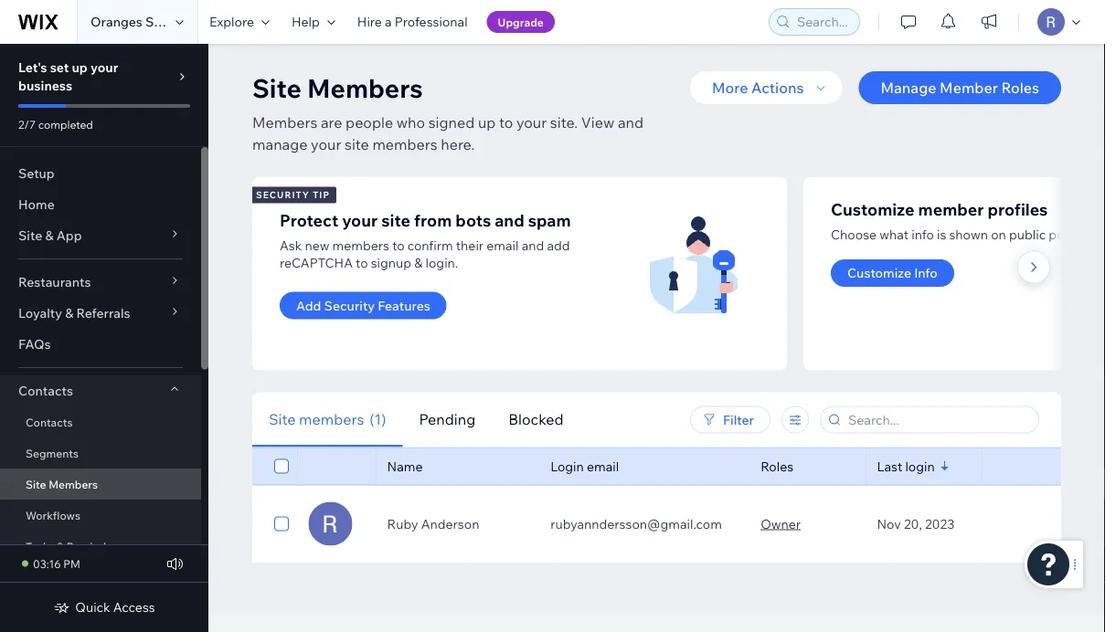 Task type: describe. For each thing, give the bounding box(es) containing it.
members for site members
[[49, 478, 98, 492]]

workflows
[[26, 509, 80, 523]]

manage member roles button
[[859, 71, 1062, 104]]

segments
[[26, 447, 79, 461]]

info
[[912, 227, 935, 243]]

pm
[[63, 557, 80, 571]]

new
[[305, 238, 330, 254]]

0 horizontal spatial roles
[[761, 459, 794, 475]]

workflows link
[[0, 500, 201, 531]]

upgrade
[[498, 15, 544, 29]]

add security features button
[[280, 292, 447, 320]]

quick access
[[75, 600, 155, 616]]

public
[[1010, 227, 1047, 243]]

site members link
[[0, 469, 201, 500]]

let's
[[18, 59, 47, 75]]

(1)
[[370, 411, 386, 429]]

1 vertical spatial to
[[392, 238, 405, 254]]

03:16 pm
[[33, 557, 80, 571]]

who
[[397, 113, 425, 131]]

contacts link
[[0, 407, 201, 438]]

20,
[[904, 516, 923, 532]]

site for site members members are people who signed up to your site. view and manage your site members here.
[[252, 72, 302, 104]]

customize member profiles choose what info is shown on public profile pag
[[831, 199, 1106, 243]]

site for site members (1)
[[269, 411, 296, 429]]

0 horizontal spatial to
[[356, 255, 368, 271]]

home link
[[0, 189, 201, 220]]

hire
[[357, 14, 382, 30]]

signup
[[371, 255, 412, 271]]

segments link
[[0, 438, 201, 469]]

security tip
[[256, 189, 330, 201]]

setup
[[18, 166, 55, 182]]

nov 20, 2023
[[878, 516, 955, 532]]

up inside site members members are people who signed up to your site. view and manage your site members here.
[[478, 113, 496, 131]]

1 vertical spatial email
[[587, 459, 619, 475]]

name
[[387, 459, 423, 475]]

pending
[[419, 411, 476, 429]]

contacts for contacts 'dropdown button'
[[18, 383, 73, 399]]

sidebar element
[[0, 44, 209, 633]]

2 vertical spatial and
[[522, 238, 544, 254]]

your inside protect your site from bots and spam ask new members to confirm their email and add recaptcha to signup & login.
[[342, 210, 378, 231]]

member
[[919, 199, 985, 220]]

manage
[[881, 79, 937, 97]]

1 vertical spatial members
[[252, 113, 318, 131]]

site & app
[[18, 228, 82, 244]]

recaptcha
[[280, 255, 353, 271]]

customize info
[[848, 265, 938, 281]]

reminders
[[66, 540, 122, 554]]

ruby
[[387, 516, 418, 532]]

& for referrals
[[65, 305, 73, 321]]

site inside site members members are people who signed up to your site. view and manage your site members here.
[[345, 135, 369, 153]]

are
[[321, 113, 343, 131]]

1 vertical spatial and
[[495, 210, 525, 231]]

set
[[50, 59, 69, 75]]

rubyanndersson@gmail.com
[[551, 516, 722, 532]]

email inside protect your site from bots and spam ask new members to confirm their email and add recaptcha to signup & login.
[[487, 238, 519, 254]]

last
[[878, 459, 903, 475]]

manage
[[252, 135, 308, 153]]

site for site & app
[[18, 228, 42, 244]]

business
[[18, 78, 72, 94]]

faqs
[[18, 337, 51, 353]]

ruby anderson image
[[308, 503, 352, 546]]

view
[[581, 113, 615, 131]]

home
[[18, 197, 55, 213]]

completed
[[38, 118, 93, 131]]

tasks
[[26, 540, 54, 554]]

your inside let's set up your business
[[91, 59, 118, 75]]

confirm
[[408, 238, 453, 254]]

protect
[[280, 210, 339, 231]]

app
[[56, 228, 82, 244]]

blocked
[[509, 411, 564, 429]]

security
[[256, 189, 310, 201]]

customize info button
[[831, 260, 955, 287]]

signed
[[429, 113, 475, 131]]

site for site members
[[26, 478, 46, 492]]

login
[[906, 459, 935, 475]]

customize for member
[[831, 199, 915, 220]]

login.
[[426, 255, 458, 271]]

quick access button
[[53, 600, 155, 616]]

filter button
[[691, 407, 771, 434]]

people
[[346, 113, 393, 131]]

tasks & reminders
[[26, 540, 122, 554]]

ask
[[280, 238, 302, 254]]

referrals
[[76, 305, 130, 321]]

members inside site members members are people who signed up to your site. view and manage your site members here.
[[373, 135, 438, 153]]

your down are
[[311, 135, 342, 153]]

owner
[[761, 516, 801, 532]]

& inside protect your site from bots and spam ask new members to confirm their email and add recaptcha to signup & login.
[[415, 255, 423, 271]]



Task type: locate. For each thing, give the bounding box(es) containing it.
loyalty & referrals button
[[0, 298, 201, 329]]

access
[[113, 600, 155, 616]]

your right protect
[[342, 210, 378, 231]]

oranges
[[91, 14, 143, 30]]

0 vertical spatial up
[[72, 59, 88, 75]]

up inside let's set up your business
[[72, 59, 88, 75]]

your
[[91, 59, 118, 75], [517, 113, 547, 131], [311, 135, 342, 153], [342, 210, 378, 231]]

blocked button
[[492, 392, 580, 448]]

members for site members members are people who signed up to your site. view and manage your site members here.
[[307, 72, 423, 104]]

0 vertical spatial contacts
[[18, 383, 73, 399]]

site & app button
[[0, 220, 201, 252]]

& for reminders
[[57, 540, 64, 554]]

nov
[[878, 516, 902, 532]]

up right signed
[[478, 113, 496, 131]]

protect your site from bots and spam ask new members to confirm their email and add recaptcha to signup & login.
[[280, 210, 571, 271]]

help button
[[281, 0, 346, 44]]

0 horizontal spatial email
[[487, 238, 519, 254]]

pending button
[[403, 392, 492, 448]]

help
[[292, 14, 320, 30]]

and
[[618, 113, 644, 131], [495, 210, 525, 231], [522, 238, 544, 254]]

1 horizontal spatial email
[[587, 459, 619, 475]]

add
[[547, 238, 570, 254]]

2/7 completed
[[18, 118, 93, 131]]

security
[[324, 298, 375, 314]]

quick
[[75, 600, 110, 616]]

None checkbox
[[274, 456, 289, 478], [274, 514, 289, 536], [274, 456, 289, 478], [274, 514, 289, 536]]

0 vertical spatial members
[[373, 135, 438, 153]]

0 vertical spatial members
[[307, 72, 423, 104]]

roles right member
[[1002, 79, 1040, 97]]

1 horizontal spatial to
[[392, 238, 405, 254]]

site inside site members members are people who signed up to your site. view and manage your site members here.
[[252, 72, 302, 104]]

1 horizontal spatial site
[[382, 210, 411, 231]]

& for app
[[45, 228, 54, 244]]

let's set up your business
[[18, 59, 118, 94]]

loyalty & referrals
[[18, 305, 130, 321]]

login
[[551, 459, 584, 475]]

last login
[[878, 459, 935, 475]]

site inside 'tab list'
[[269, 411, 296, 429]]

and right view
[[618, 113, 644, 131]]

0 vertical spatial email
[[487, 238, 519, 254]]

hire a professional link
[[346, 0, 479, 44]]

contacts for contacts link
[[26, 416, 73, 429]]

spam
[[528, 210, 571, 231]]

customize inside customize member profiles choose what info is shown on public profile pag
[[831, 199, 915, 220]]

contacts up segments
[[26, 416, 73, 429]]

login email
[[551, 459, 619, 475]]

customize inside customize info button
[[848, 265, 912, 281]]

0 vertical spatial to
[[499, 113, 513, 131]]

shown
[[950, 227, 989, 243]]

profiles
[[988, 199, 1048, 220]]

1 horizontal spatial up
[[478, 113, 496, 131]]

2 vertical spatial members
[[49, 478, 98, 492]]

contacts
[[18, 383, 73, 399], [26, 416, 73, 429]]

site.
[[550, 113, 578, 131]]

1 vertical spatial members
[[333, 238, 390, 254]]

choose
[[831, 227, 877, 243]]

0 vertical spatial search... field
[[792, 9, 854, 35]]

& up 03:16 pm
[[57, 540, 64, 554]]

1 vertical spatial search... field
[[843, 407, 1034, 433]]

your right set
[[91, 59, 118, 75]]

more
[[713, 79, 749, 97]]

oranges squad
[[91, 14, 185, 30]]

2 vertical spatial members
[[299, 411, 364, 429]]

site members members are people who signed up to your site. view and manage your site members here.
[[252, 72, 644, 153]]

0 vertical spatial customize
[[831, 199, 915, 220]]

0 vertical spatial roles
[[1002, 79, 1040, 97]]

up
[[72, 59, 88, 75], [478, 113, 496, 131]]

2023
[[926, 516, 955, 532]]

profile
[[1049, 227, 1088, 243]]

tip
[[313, 189, 330, 201]]

your left site.
[[517, 113, 547, 131]]

restaurants
[[18, 274, 91, 290]]

up right set
[[72, 59, 88, 75]]

search... field up actions
[[792, 9, 854, 35]]

email
[[487, 238, 519, 254], [587, 459, 619, 475]]

squad
[[145, 14, 185, 30]]

professional
[[395, 14, 468, 30]]

actions
[[752, 79, 804, 97]]

0 horizontal spatial site
[[345, 135, 369, 153]]

& inside dropdown button
[[45, 228, 54, 244]]

& right loyalty
[[65, 305, 73, 321]]

1 vertical spatial up
[[478, 113, 496, 131]]

1 vertical spatial site
[[382, 210, 411, 231]]

members up workflows on the bottom left of the page
[[49, 478, 98, 492]]

to right signed
[[499, 113, 513, 131]]

& left app
[[45, 228, 54, 244]]

2 horizontal spatial to
[[499, 113, 513, 131]]

contacts down faqs
[[18, 383, 73, 399]]

list
[[250, 177, 1106, 371]]

site members (1)
[[269, 411, 386, 429]]

& inside popup button
[[65, 305, 73, 321]]

a
[[385, 14, 392, 30]]

site left from
[[382, 210, 411, 231]]

customize down what
[[848, 265, 912, 281]]

hire a professional
[[357, 14, 468, 30]]

setup link
[[0, 158, 201, 189]]

tab list
[[252, 392, 648, 448]]

is
[[937, 227, 947, 243]]

2/7
[[18, 118, 36, 131]]

contacts inside 'dropdown button'
[[18, 383, 73, 399]]

1 horizontal spatial roles
[[1002, 79, 1040, 97]]

members down who
[[373, 135, 438, 153]]

0 vertical spatial and
[[618, 113, 644, 131]]

email right login
[[587, 459, 619, 475]]

site members
[[26, 478, 98, 492]]

faqs link
[[0, 329, 201, 360]]

what
[[880, 227, 909, 243]]

add security features
[[296, 298, 431, 314]]

loyalty
[[18, 305, 62, 321]]

0 vertical spatial site
[[345, 135, 369, 153]]

& down confirm
[[415, 255, 423, 271]]

to inside site members members are people who signed up to your site. view and manage your site members here.
[[499, 113, 513, 131]]

filter
[[723, 412, 755, 428]]

0 horizontal spatial up
[[72, 59, 88, 75]]

upgrade button
[[487, 11, 555, 33]]

bots
[[456, 210, 491, 231]]

members inside protect your site from bots and spam ask new members to confirm their email and add recaptcha to signup & login.
[[333, 238, 390, 254]]

members up people
[[307, 72, 423, 104]]

here.
[[441, 135, 475, 153]]

site inside dropdown button
[[18, 228, 42, 244]]

customize
[[831, 199, 915, 220], [848, 265, 912, 281]]

1 vertical spatial customize
[[848, 265, 912, 281]]

and left 'add'
[[522, 238, 544, 254]]

site down people
[[345, 135, 369, 153]]

members up manage
[[252, 113, 318, 131]]

members left (1)
[[299, 411, 364, 429]]

email right their
[[487, 238, 519, 254]]

contacts button
[[0, 376, 201, 407]]

their
[[456, 238, 484, 254]]

ruby anderson
[[387, 516, 480, 532]]

customize up choose
[[831, 199, 915, 220]]

pag
[[1091, 227, 1106, 243]]

list containing customize member profiles
[[250, 177, 1106, 371]]

tab list containing site members
[[252, 392, 648, 448]]

info
[[915, 265, 938, 281]]

restaurants button
[[0, 267, 201, 298]]

more actions
[[713, 79, 804, 97]]

to left the signup
[[356, 255, 368, 271]]

2 vertical spatial to
[[356, 255, 368, 271]]

members up the signup
[[333, 238, 390, 254]]

site inside protect your site from bots and spam ask new members to confirm their email and add recaptcha to signup & login.
[[382, 210, 411, 231]]

1 vertical spatial contacts
[[26, 416, 73, 429]]

site
[[345, 135, 369, 153], [382, 210, 411, 231]]

roles inside button
[[1002, 79, 1040, 97]]

from
[[414, 210, 452, 231]]

search... field up login
[[843, 407, 1034, 433]]

&
[[45, 228, 54, 244], [415, 255, 423, 271], [65, 305, 73, 321], [57, 540, 64, 554]]

and right bots
[[495, 210, 525, 231]]

members inside sidebar element
[[49, 478, 98, 492]]

roles up the owner
[[761, 459, 794, 475]]

manage member roles
[[881, 79, 1040, 97]]

to up the signup
[[392, 238, 405, 254]]

anderson
[[421, 516, 480, 532]]

03:16
[[33, 557, 61, 571]]

customize for info
[[848, 265, 912, 281]]

1 vertical spatial roles
[[761, 459, 794, 475]]

Search... field
[[792, 9, 854, 35], [843, 407, 1034, 433]]

explore
[[209, 14, 254, 30]]

and inside site members members are people who signed up to your site. view and manage your site members here.
[[618, 113, 644, 131]]



Task type: vqa. For each thing, say whether or not it's contained in the screenshot.
'Point of Sale' on the left bottom of the page
no



